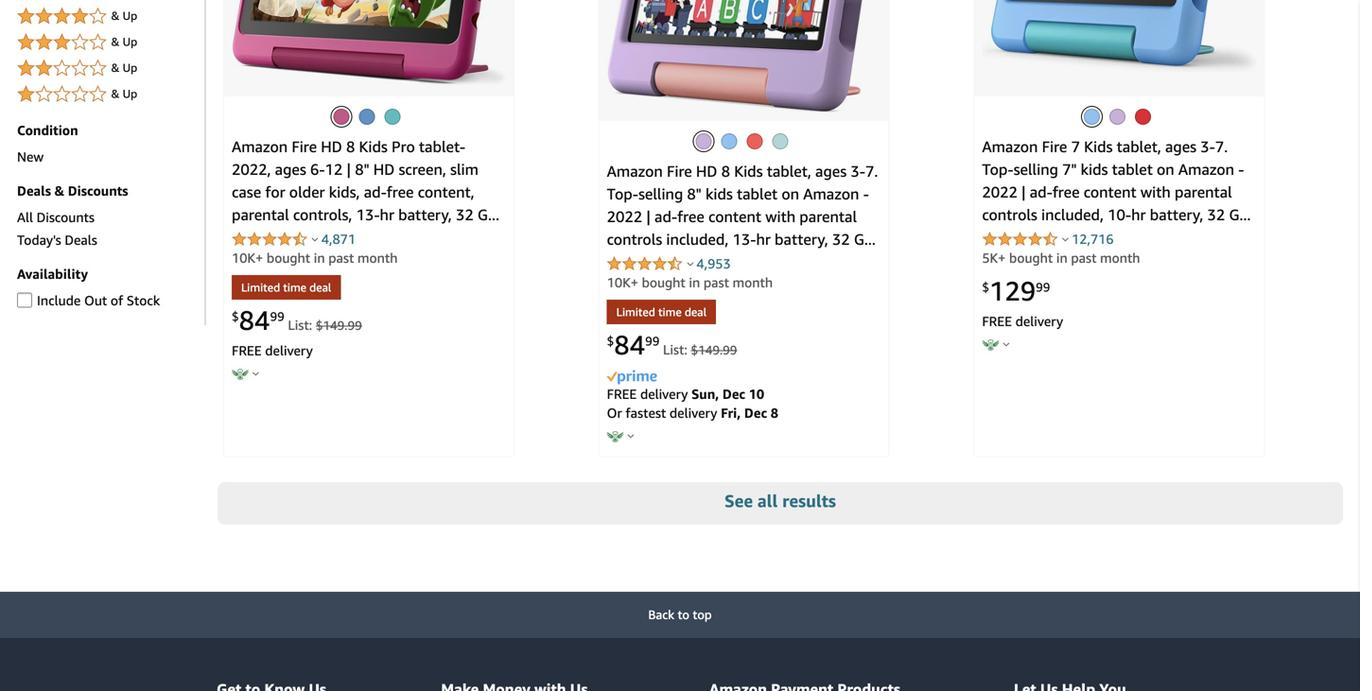 Task type: locate. For each thing, give the bounding box(es) containing it.
controls inside amazon fire hd 8 kids tablet, ages 3-7. top-selling 8" kids tablet on amazon - 2022 | ad-free content with parental controls included, 13-hr battery, 32 gb, purple
[[607, 230, 663, 248]]

1 horizontal spatial tablet,
[[1117, 138, 1162, 156]]

0 vertical spatial 8"
[[355, 160, 370, 178]]

0 horizontal spatial -
[[864, 185, 870, 203]]

0 vertical spatial time
[[283, 281, 307, 294]]

limited time deal down rainbow on the top
[[241, 281, 332, 294]]

1 vertical spatial on
[[782, 185, 800, 203]]

1 vertical spatial $
[[232, 309, 239, 324]]

hr for 10-
[[1132, 206, 1146, 224]]

free up 4,953 link
[[678, 208, 705, 226]]

limited time deal link for purple
[[607, 300, 716, 327]]

0 vertical spatial 99
[[1036, 280, 1051, 295]]

1 vertical spatial list:
[[663, 342, 688, 358]]

deal
[[310, 281, 332, 294], [685, 306, 707, 319]]

controls
[[983, 206, 1038, 224], [607, 230, 663, 248]]

- inside amazon fire 7 kids tablet, ages 3-7. top-selling 7" kids tablet on amazon - 2022 | ad-free content with parental controls included, 10-hr battery, 32 gb, blue
[[1239, 160, 1245, 178]]

discounts up all discounts link
[[68, 183, 128, 199]]

& inside 1 star & up element
[[111, 87, 120, 100]]

2 horizontal spatial fire
[[1043, 138, 1068, 156]]

| up the purple
[[647, 208, 651, 226]]

99 down rainbow on the top
[[270, 309, 285, 324]]

0 horizontal spatial 8
[[346, 138, 355, 156]]

0 vertical spatial on
[[1157, 160, 1175, 178]]

free inside amazon fire hd 8 kids tablet, ages 3-7. top-selling 8" kids tablet on amazon - 2022 | ad-free content with parental controls included, 13-hr battery, 32 gb, purple
[[678, 208, 705, 226]]

gb, inside amazon fire 7 kids tablet, ages 3-7. top-selling 7" kids tablet on amazon - 2022 | ad-free content with parental controls included, 10-hr battery, 32 gb, blue
[[1230, 206, 1253, 224]]

amazon fire hd 8 kids tablet, ages 3-7. top-selling 8" kids tablet on amazon - 2022 | ad-free content with parental contro... image
[[607, 0, 882, 113]]

4 & up link from the top
[[17, 83, 199, 106]]

1 vertical spatial dec
[[745, 405, 768, 421]]

& inside 2 stars & up element
[[111, 61, 120, 74]]

1 horizontal spatial 2022
[[983, 183, 1018, 201]]

battery, inside amazon fire 7 kids tablet, ages 3-7. top-selling 7" kids tablet on amazon - 2022 | ad-free content with parental controls included, 10-hr battery, 32 gb, blue
[[1150, 206, 1204, 224]]

2 vertical spatial $
[[607, 334, 614, 348]]

1 horizontal spatial selling
[[1014, 160, 1059, 178]]

$ up amazon prime image
[[607, 334, 614, 348]]

8 up 4,953
[[722, 162, 731, 180]]

amazon fire hd 8 kids pro tablet- 2022, ages 6-12 | 8" hd screen, slim case for older kids, ad-free content, parental controls, 13-hr battery, 32 gb, rainbow universe link
[[232, 138, 501, 247]]

10k+ bought in past month for purple
[[607, 275, 773, 291]]

| right '12' at the top left
[[347, 160, 351, 178]]

0 vertical spatial included,
[[1042, 206, 1104, 224]]

& up link up 1 star & up element
[[17, 57, 199, 80]]

1 vertical spatial controls
[[607, 230, 663, 248]]

3 stars & up element
[[17, 31, 199, 54]]

time down universe
[[283, 281, 307, 294]]

10k+
[[232, 250, 263, 266], [607, 275, 639, 291]]

8 for kids
[[722, 162, 731, 180]]

free down 7"
[[1053, 183, 1080, 201]]

ages inside amazon fire hd 8 kids tablet, ages 3-7. top-selling 8" kids tablet on amazon - 2022 | ad-free content with parental controls included, 13-hr battery, 32 gb, purple
[[816, 162, 847, 180]]

selling up the purple
[[639, 185, 683, 203]]

4 up from the top
[[123, 87, 137, 100]]

8" up 4,953 link
[[687, 185, 702, 203]]

1 vertical spatial limited
[[617, 306, 656, 319]]

2 horizontal spatial free
[[983, 314, 1013, 329]]

2 up from the top
[[123, 35, 137, 48]]

deals & discounts
[[17, 183, 128, 199]]

1 horizontal spatial controls
[[983, 206, 1038, 224]]

fire inside amazon fire 7 kids tablet, ages 3-7. top-selling 7" kids tablet on amazon - 2022 | ad-free content with parental controls included, 10-hr battery, 32 gb, blue
[[1043, 138, 1068, 156]]

deals inside all discounts today's deals
[[65, 232, 97, 248]]

8 up kids,
[[346, 138, 355, 156]]

2 horizontal spatial free
[[1053, 183, 1080, 201]]

content up 10- on the right top of the page
[[1084, 183, 1137, 201]]

0 horizontal spatial limited
[[241, 281, 280, 294]]

selling
[[1014, 160, 1059, 178], [639, 185, 683, 203]]

10k+ down rainbow on the top
[[232, 250, 263, 266]]

3 & up link from the top
[[17, 57, 199, 80]]

gb, inside amazon fire hd 8 kids pro tablet- 2022, ages 6-12 | 8" hd screen, slim case for older kids, ad-free content, parental controls, 13-hr battery, 32 gb, rainbow universe
[[478, 206, 501, 224]]

up for 1 star & up element
[[123, 87, 137, 100]]

0 horizontal spatial past
[[329, 250, 354, 266]]

parental inside amazon fire hd 8 kids tablet, ages 3-7. top-selling 8" kids tablet on amazon - 2022 | ad-free content with parental controls included, 13-hr battery, 32 gb, purple
[[800, 208, 857, 226]]

bought down the purple
[[642, 275, 686, 291]]

1 vertical spatial limited time deal
[[617, 306, 707, 319]]

amazon fire 7 kids tablet, ages 3-7. top-selling 7" kids tablet on amazon - 2022 | ad-free content with parental controls ... image
[[983, 0, 1257, 73]]

0 vertical spatial discounts
[[68, 183, 128, 199]]

99 for amazon fire hd 8 kids tablet, ages 3-7. top-selling 8" kids tablet on amazon - 2022 | ad-free content with parental controls included, 13-hr battery, 32 gb, purple
[[645, 334, 660, 348]]

0 horizontal spatial $
[[232, 309, 239, 324]]

up down the '4 stars & up' element
[[123, 35, 137, 48]]

limited time deal link down rainbow on the top
[[232, 275, 341, 303]]

hr inside amazon fire 7 kids tablet, ages 3-7. top-selling 7" kids tablet on amazon - 2022 | ad-free content with parental controls included, 10-hr battery, 32 gb, blue
[[1132, 206, 1146, 224]]

deal down 4,953 link
[[685, 306, 707, 319]]

content
[[1084, 183, 1137, 201], [709, 208, 762, 226]]

1 vertical spatial 7.
[[866, 162, 878, 180]]

controls,
[[293, 206, 352, 224]]

32 inside amazon fire hd 8 kids pro tablet- 2022, ages 6-12 | 8" hd screen, slim case for older kids, ad-free content, parental controls, 13-hr battery, 32 gb, rainbow universe
[[456, 206, 474, 224]]

0 horizontal spatial limited time deal
[[241, 281, 332, 294]]

list: for universe
[[288, 317, 312, 333]]

2 horizontal spatial 32
[[1208, 206, 1226, 224]]

99 for amazon fire hd 8 kids pro tablet- 2022, ages 6-12 | 8" hd screen, slim case for older kids, ad-free content, parental controls, 13-hr battery, 32 gb, rainbow universe
[[270, 309, 285, 324]]

controls up the purple
[[607, 230, 663, 248]]

on
[[1157, 160, 1175, 178], [782, 185, 800, 203]]

discounts inside all discounts today's deals
[[37, 210, 95, 225]]

1 vertical spatial 2022
[[607, 208, 643, 226]]

limited time deal down the purple
[[617, 306, 707, 319]]

1 vertical spatial $149.99
[[691, 343, 738, 358]]

gb,
[[478, 206, 501, 224], [1230, 206, 1253, 224], [854, 230, 878, 248]]

1 & up from the top
[[111, 9, 137, 22]]

limited down the purple
[[617, 306, 656, 319]]

1 horizontal spatial fire
[[667, 162, 692, 180]]

new
[[17, 149, 44, 165]]

1 vertical spatial discounts
[[37, 210, 95, 225]]

8
[[346, 138, 355, 156], [722, 162, 731, 180], [771, 405, 779, 421]]

top- inside amazon fire hd 8 kids tablet, ages 3-7. top-selling 8" kids tablet on amazon - 2022 | ad-free content with parental controls included, 13-hr battery, 32 gb, purple
[[607, 185, 639, 203]]

list: up the "free delivery sun, dec 10" element
[[663, 342, 688, 358]]

deal down universe
[[310, 281, 332, 294]]

kids right 7"
[[1081, 160, 1109, 178]]

-
[[1239, 160, 1245, 178], [864, 185, 870, 203]]

0 horizontal spatial content
[[709, 208, 762, 226]]

amazon inside amazon fire hd 8 kids pro tablet- 2022, ages 6-12 | 8" hd screen, slim case for older kids, ad-free content, parental controls, 13-hr battery, 32 gb, rainbow universe
[[232, 138, 288, 156]]

time for universe
[[283, 281, 307, 294]]

kids
[[1081, 160, 1109, 178], [706, 185, 733, 203]]

controls up blue
[[983, 206, 1038, 224]]

all
[[17, 210, 33, 225]]

0 horizontal spatial hd
[[321, 138, 342, 156]]

8 inside amazon fire hd 8 kids pro tablet- 2022, ages 6-12 | 8" hd screen, slim case for older kids, ad-free content, parental controls, 13-hr battery, 32 gb, rainbow universe
[[346, 138, 355, 156]]

popover image
[[312, 237, 319, 242], [1063, 237, 1069, 242], [687, 262, 694, 266], [1003, 342, 1010, 347], [253, 371, 259, 376], [628, 434, 635, 439]]

1 & up link from the top
[[17, 5, 199, 28]]

0 vertical spatial 2022
[[983, 183, 1018, 201]]

amazon fire hd 8 kids pro tablet- 2022, ages 6-12 | 8" hd screen, slim case for older kids, ad-free content, parental cont... image
[[232, 0, 506, 86]]

of
[[111, 293, 123, 309]]

& up up 3 stars & up element
[[111, 9, 137, 22]]

month
[[358, 250, 398, 266], [1101, 250, 1141, 266], [733, 275, 773, 291]]

2 horizontal spatial |
[[1022, 183, 1026, 201]]

list:
[[288, 317, 312, 333], [663, 342, 688, 358]]

case
[[232, 183, 261, 201]]

0 vertical spatial controls
[[983, 206, 1038, 224]]

13-
[[356, 206, 380, 224], [733, 230, 757, 248]]

1 horizontal spatial deals
[[65, 232, 97, 248]]

1 horizontal spatial list:
[[663, 342, 688, 358]]

all discounts link
[[17, 210, 95, 225]]

$149.99 up sun,
[[691, 343, 738, 358]]

dec
[[723, 387, 746, 402], [745, 405, 768, 421]]

parental inside amazon fire hd 8 kids pro tablet- 2022, ages 6-12 | 8" hd screen, slim case for older kids, ad-free content, parental controls, 13-hr battery, 32 gb, rainbow universe
[[232, 206, 289, 224]]

& up down 2 stars & up element
[[111, 87, 137, 100]]

see all results link
[[725, 491, 836, 511]]

delivery
[[1016, 314, 1064, 329], [265, 343, 313, 359], [641, 387, 688, 402], [670, 405, 718, 421]]

fire inside amazon fire hd 8 kids tablet, ages 3-7. top-selling 8" kids tablet on amazon - 2022 | ad-free content with parental controls included, 13-hr battery, 32 gb, purple
[[667, 162, 692, 180]]

universe
[[295, 229, 354, 247]]

1 vertical spatial tablet
[[737, 185, 778, 203]]

on inside amazon fire 7 kids tablet, ages 3-7. top-selling 7" kids tablet on amazon - 2022 | ad-free content with parental controls included, 10-hr battery, 32 gb, blue
[[1157, 160, 1175, 178]]

& up down the '4 stars & up' element
[[111, 35, 137, 48]]

include out of stock
[[37, 293, 160, 309]]

32 inside amazon fire hd 8 kids tablet, ages 3-7. top-selling 8" kids tablet on amazon - 2022 | ad-free content with parental controls included, 13-hr battery, 32 gb, purple
[[833, 230, 850, 248]]

8 right fri,
[[771, 405, 779, 421]]

32 inside amazon fire 7 kids tablet, ages 3-7. top-selling 7" kids tablet on amazon - 2022 | ad-free content with parental controls included, 10-hr battery, 32 gb, blue
[[1208, 206, 1226, 224]]

tablet, inside amazon fire 7 kids tablet, ages 3-7. top-selling 7" kids tablet on amazon - 2022 | ad-free content with parental controls included, 10-hr battery, 32 gb, blue
[[1117, 138, 1162, 156]]

deals down all discounts link
[[65, 232, 97, 248]]

0 horizontal spatial 2022
[[607, 208, 643, 226]]

$ down 5k+ in the top of the page
[[983, 280, 990, 295]]

3 up from the top
[[123, 61, 137, 74]]

bought up the $ 129 99
[[1010, 250, 1053, 266]]

up down 2 stars & up element
[[123, 87, 137, 100]]

amazon fire hd 8 kids tablet, ages 3-7. top-selling 8" kids tablet on amazon - 2022 | ad-free content with parental controls included, 13-hr battery, 32 gb, purple
[[607, 162, 878, 271]]

$ for amazon fire hd 8 kids tablet, ages 3-7. top-selling 8" kids tablet on amazon - 2022 | ad-free content with parental controls included, 13-hr battery, 32 gb, purple
[[607, 334, 614, 348]]

time up the "free delivery sun, dec 10" element
[[659, 306, 682, 319]]

parental inside amazon fire 7 kids tablet, ages 3-7. top-selling 7" kids tablet on amazon - 2022 | ad-free content with parental controls included, 10-hr battery, 32 gb, blue
[[1175, 183, 1233, 201]]

0 vertical spatial kids
[[1081, 160, 1109, 178]]

8 inside free delivery sun, dec 10 or fastest delivery fri, dec 8
[[771, 405, 779, 421]]

limited
[[241, 281, 280, 294], [617, 306, 656, 319]]

fire inside amazon fire hd 8 kids pro tablet- 2022, ages 6-12 | 8" hd screen, slim case for older kids, ad-free content, parental controls, 13-hr battery, 32 gb, rainbow universe
[[292, 138, 317, 156]]

&
[[111, 9, 120, 22], [111, 35, 120, 48], [111, 61, 120, 74], [111, 87, 120, 100], [55, 183, 64, 199]]

hd down pro
[[374, 160, 395, 178]]

& for third & up 'link'
[[111, 61, 120, 74]]

& up link down the '4 stars & up' element
[[17, 31, 199, 54]]

gb, for content,
[[478, 206, 501, 224]]

2022 up the purple
[[607, 208, 643, 226]]

free delivery for blue
[[983, 314, 1064, 329]]

0 horizontal spatial in
[[314, 250, 325, 266]]

limited for universe
[[241, 281, 280, 294]]

84 down rainbow on the top
[[239, 305, 270, 336]]

1 horizontal spatial top-
[[983, 160, 1014, 178]]

deal for purple
[[685, 306, 707, 319]]

bought for controls,
[[267, 250, 310, 266]]

& down 2 stars & up element
[[111, 87, 120, 100]]

deals up all
[[17, 183, 51, 199]]

4 & up from the top
[[111, 87, 137, 100]]

tablet, inside amazon fire hd 8 kids tablet, ages 3-7. top-selling 8" kids tablet on amazon - 2022 | ad-free content with parental controls included, 13-hr battery, 32 gb, purple
[[767, 162, 812, 180]]

deals
[[17, 183, 51, 199], [65, 232, 97, 248]]

hd inside amazon fire hd 8 kids tablet, ages 3-7. top-selling 8" kids tablet on amazon - 2022 | ad-free content with parental controls included, 13-hr battery, 32 gb, purple
[[696, 162, 718, 180]]

up up 3 stars & up element
[[123, 9, 137, 22]]

time for purple
[[659, 306, 682, 319]]

1 horizontal spatial in
[[689, 275, 700, 291]]

discounts up today's deals link
[[37, 210, 95, 225]]

0 vertical spatial limited time deal
[[241, 281, 332, 294]]

past down the 4,871 link at left
[[329, 250, 354, 266]]

1 star & up element
[[17, 83, 199, 106]]

list: for purple
[[663, 342, 688, 358]]

| up the 5k+ bought in past month
[[1022, 183, 1026, 201]]

$149.99 down the 4,871 link at left
[[316, 318, 362, 333]]

amazon for top-
[[983, 138, 1039, 156]]

bought
[[267, 250, 310, 266], [1010, 250, 1053, 266], [642, 275, 686, 291]]

free delivery for rainbow
[[232, 343, 313, 359]]

with
[[1141, 183, 1171, 201], [766, 208, 796, 226]]

battery,
[[399, 206, 452, 224], [1150, 206, 1204, 224], [775, 230, 829, 248]]

amazon fire hd 8 kids tablet, ages 3-7. top-selling 8" kids tablet on amazon - 2022 | ad-free content with parental controls included, 13-hr battery, 32 gb, purple link
[[607, 162, 878, 271]]

1 horizontal spatial 13-
[[733, 230, 757, 248]]

limited time deal link down the purple
[[607, 300, 716, 327]]

1 up from the top
[[123, 9, 137, 22]]

$ 84 99 list: $149.99 up the "free delivery sun, dec 10" element
[[607, 329, 738, 361]]

free for amazon fire hd 8 kids pro tablet- 2022, ages 6-12 | 8" hd screen, slim case for older kids, ad-free content, parental controls, 13-hr battery, 32 gb, rainbow universe
[[232, 343, 262, 359]]

month down 12,716 link
[[1101, 250, 1141, 266]]

& up
[[111, 9, 137, 22], [111, 35, 137, 48], [111, 61, 137, 74], [111, 87, 137, 100]]

& inside the '4 stars & up' element
[[111, 9, 120, 22]]

84 up amazon prime image
[[614, 329, 645, 361]]

99 down the 5k+ bought in past month
[[1036, 280, 1051, 295]]

1 horizontal spatial month
[[733, 275, 773, 291]]

hd up 4,953
[[696, 162, 718, 180]]

84 for amazon fire hd 8 kids pro tablet- 2022, ages 6-12 | 8" hd screen, slim case for older kids, ad-free content, parental controls, 13-hr battery, 32 gb, rainbow universe
[[239, 305, 270, 336]]

past for 13-
[[329, 250, 354, 266]]

3 & up from the top
[[111, 61, 137, 74]]

included, inside amazon fire hd 8 kids tablet, ages 3-7. top-selling 8" kids tablet on amazon - 2022 | ad-free content with parental controls included, 13-hr battery, 32 gb, purple
[[667, 230, 729, 248]]

0 vertical spatial deal
[[310, 281, 332, 294]]

tablet inside amazon fire hd 8 kids tablet, ages 3-7. top-selling 8" kids tablet on amazon - 2022 | ad-free content with parental controls included, 13-hr battery, 32 gb, purple
[[737, 185, 778, 203]]

1 vertical spatial with
[[766, 208, 796, 226]]

bought down rainbow on the top
[[267, 250, 310, 266]]

free for amazon fire 7 kids tablet, ages 3-7. top-selling 7" kids tablet on amazon - 2022 | ad-free content with parental controls included, 10-hr battery, 32 gb, blue
[[983, 314, 1013, 329]]

7.
[[1216, 138, 1229, 156], [866, 162, 878, 180]]

1 horizontal spatial limited
[[617, 306, 656, 319]]

stock
[[127, 293, 160, 309]]

2 horizontal spatial 8
[[771, 405, 779, 421]]

up for the '4 stars & up' element
[[123, 9, 137, 22]]

top- up the purple
[[607, 185, 639, 203]]

limited time deal
[[241, 281, 332, 294], [617, 306, 707, 319]]

0 vertical spatial selling
[[1014, 160, 1059, 178]]

2 vertical spatial 8
[[771, 405, 779, 421]]

1 horizontal spatial 7.
[[1216, 138, 1229, 156]]

1 horizontal spatial free delivery
[[983, 314, 1064, 329]]

fire for selling
[[667, 162, 692, 180]]

1 vertical spatial 10k+ bought in past month
[[607, 275, 773, 291]]

in for included,
[[1057, 250, 1068, 266]]

32 for parental
[[1208, 206, 1226, 224]]

0 horizontal spatial free
[[232, 343, 262, 359]]

0 horizontal spatial controls
[[607, 230, 663, 248]]

kids
[[359, 138, 388, 156], [1085, 138, 1113, 156], [735, 162, 763, 180]]

10-
[[1108, 206, 1132, 224]]

selling inside amazon fire hd 8 kids tablet, ages 3-7. top-selling 8" kids tablet on amazon - 2022 | ad-free content with parental controls included, 13-hr battery, 32 gb, purple
[[639, 185, 683, 203]]

12,716
[[1072, 231, 1114, 247]]

dec down 10
[[745, 405, 768, 421]]

controls inside amazon fire 7 kids tablet, ages 3-7. top-selling 7" kids tablet on amazon - 2022 | ad-free content with parental controls included, 10-hr battery, 32 gb, blue
[[983, 206, 1038, 224]]

2 horizontal spatial gb,
[[1230, 206, 1253, 224]]

hr
[[380, 206, 395, 224], [1132, 206, 1146, 224], [757, 230, 771, 248]]

2 horizontal spatial month
[[1101, 250, 1141, 266]]

0 horizontal spatial list:
[[288, 317, 312, 333]]

& for fourth & up 'link' from the bottom
[[111, 9, 120, 22]]

$
[[983, 280, 990, 295], [232, 309, 239, 324], [607, 334, 614, 348]]

free inside amazon fire hd 8 kids pro tablet- 2022, ages 6-12 | 8" hd screen, slim case for older kids, ad-free content, parental controls, 13-hr battery, 32 gb, rainbow universe
[[387, 183, 414, 201]]

1 horizontal spatial parental
[[800, 208, 857, 226]]

hd
[[321, 138, 342, 156], [374, 160, 395, 178], [696, 162, 718, 180]]

10k+ bought in past month down 4,953
[[607, 275, 773, 291]]

$ 84 99 list: $149.99 down universe
[[232, 305, 362, 336]]

battery, for parental
[[1150, 206, 1204, 224]]

tablet
[[1113, 160, 1153, 178], [737, 185, 778, 203]]

13- inside amazon fire hd 8 kids pro tablet- 2022, ages 6-12 | 8" hd screen, slim case for older kids, ad-free content, parental controls, 13-hr battery, 32 gb, rainbow universe
[[356, 206, 380, 224]]

1 horizontal spatial $ 84 99 list: $149.99
[[607, 329, 738, 361]]

8" right '12' at the top left
[[355, 160, 370, 178]]

8" inside amazon fire hd 8 kids pro tablet- 2022, ages 6-12 | 8" hd screen, slim case for older kids, ad-free content, parental controls, 13-hr battery, 32 gb, rainbow universe
[[355, 160, 370, 178]]

10k+ down the purple
[[607, 275, 639, 291]]

0 horizontal spatial 84
[[239, 305, 270, 336]]

tablet inside amazon fire 7 kids tablet, ages 3-7. top-selling 7" kids tablet on amazon - 2022 | ad-free content with parental controls included, 10-hr battery, 32 gb, blue
[[1113, 160, 1153, 178]]

1 horizontal spatial 10k+
[[607, 275, 639, 291]]

past down 12,716 link
[[1072, 250, 1097, 266]]

12,716 link
[[1072, 231, 1114, 247]]

1 horizontal spatial 84
[[614, 329, 645, 361]]

8"
[[355, 160, 370, 178], [687, 185, 702, 203]]

1 horizontal spatial 3-
[[1201, 138, 1216, 156]]

10k+ bought in past month down universe
[[232, 250, 398, 266]]

2022
[[983, 183, 1018, 201], [607, 208, 643, 226]]

$ 129 99
[[983, 275, 1051, 307]]

battery, for content,
[[399, 206, 452, 224]]

included,
[[1042, 206, 1104, 224], [667, 230, 729, 248]]

hd up '12' at the top left
[[321, 138, 342, 156]]

2 horizontal spatial hr
[[1132, 206, 1146, 224]]

kids inside amazon fire 7 kids tablet, ages 3-7. top-selling 7" kids tablet on amazon - 2022 | ad-free content with parental controls included, 10-hr battery, 32 gb, blue
[[1085, 138, 1113, 156]]

1 vertical spatial 13-
[[733, 230, 757, 248]]

1 horizontal spatial with
[[1141, 183, 1171, 201]]

& down 3 stars & up element
[[111, 61, 120, 74]]

1 horizontal spatial kids
[[1081, 160, 1109, 178]]

battery, inside amazon fire hd 8 kids tablet, ages 3-7. top-selling 8" kids tablet on amazon - 2022 | ad-free content with parental controls included, 13-hr battery, 32 gb, purple
[[775, 230, 829, 248]]

2 vertical spatial free
[[607, 387, 637, 402]]

out
[[84, 293, 107, 309]]

past
[[329, 250, 354, 266], [1072, 250, 1097, 266], [704, 275, 730, 291]]

0 horizontal spatial top-
[[607, 185, 639, 203]]

0 vertical spatial top-
[[983, 160, 1014, 178]]

0 vertical spatial $
[[983, 280, 990, 295]]

2 & up from the top
[[111, 35, 137, 48]]

amazon
[[232, 138, 288, 156], [983, 138, 1039, 156], [1179, 160, 1235, 178], [607, 162, 663, 180], [804, 185, 860, 203]]

fire for 7"
[[1043, 138, 1068, 156]]

99
[[1036, 280, 1051, 295], [270, 309, 285, 324], [645, 334, 660, 348]]

included, up 4,953
[[667, 230, 729, 248]]

99 up amazon prime image
[[645, 334, 660, 348]]

past for included,
[[704, 275, 730, 291]]

with inside amazon fire hd 8 kids tablet, ages 3-7. top-selling 8" kids tablet on amazon - 2022 | ad-free content with parental controls included, 13-hr battery, 32 gb, purple
[[766, 208, 796, 226]]

1 horizontal spatial |
[[647, 208, 651, 226]]

0 horizontal spatial kids
[[359, 138, 388, 156]]

0 vertical spatial 13-
[[356, 206, 380, 224]]

0 vertical spatial content
[[1084, 183, 1137, 201]]

|
[[347, 160, 351, 178], [1022, 183, 1026, 201], [647, 208, 651, 226]]

rainbow
[[232, 229, 291, 247]]

gb, for parental
[[1230, 206, 1253, 224]]

1 vertical spatial 8
[[722, 162, 731, 180]]

0 horizontal spatial time
[[283, 281, 307, 294]]

free down screen, in the top left of the page
[[387, 183, 414, 201]]

hr inside amazon fire hd 8 kids pro tablet- 2022, ages 6-12 | 8" hd screen, slim case for older kids, ad-free content, parental controls, 13-hr battery, 32 gb, rainbow universe
[[380, 206, 395, 224]]

0 horizontal spatial bought
[[267, 250, 310, 266]]

4,871 link
[[322, 231, 356, 247]]

limited time deal link
[[232, 275, 341, 303], [607, 300, 716, 327]]

limited time deal link for universe
[[232, 275, 341, 303]]

ages inside amazon fire 7 kids tablet, ages 3-7. top-selling 7" kids tablet on amazon - 2022 | ad-free content with parental controls included, 10-hr battery, 32 gb, blue
[[1166, 138, 1197, 156]]

kids for 7.
[[735, 162, 763, 180]]

top- up blue
[[983, 160, 1014, 178]]

in for controls,
[[314, 250, 325, 266]]

2 vertical spatial 99
[[645, 334, 660, 348]]

& up for 3 stars & up element
[[111, 35, 137, 48]]

0 horizontal spatial tablet,
[[767, 162, 812, 180]]

back to top link
[[0, 592, 1361, 639]]

time
[[283, 281, 307, 294], [659, 306, 682, 319]]

0 horizontal spatial 3-
[[851, 162, 866, 180]]

& up link up 3 stars & up element
[[17, 5, 199, 28]]

amazon fire 7 kids tablet, ages 3-7. top-selling 7" kids tablet on amazon - 2022 | ad-free content with parental controls included, 10-hr battery, 32 gb, blue link
[[983, 138, 1253, 247]]

0 horizontal spatial $ 84 99 list: $149.99
[[232, 305, 362, 336]]

0 horizontal spatial fire
[[292, 138, 317, 156]]

$ 84 99 list: $149.99 for universe
[[232, 305, 362, 336]]

content up 4,953
[[709, 208, 762, 226]]

included, up 12,716 link
[[1042, 206, 1104, 224]]

fire for 12
[[292, 138, 317, 156]]

discounts
[[68, 183, 128, 199], [37, 210, 95, 225]]

month down amazon fire hd 8 kids pro tablet- 2022, ages 6-12 | 8" hd screen, slim case for older kids, ad-free content, parental controls, 13-hr battery, 32 gb, rainbow universe
[[358, 250, 398, 266]]

0 vertical spatial 7.
[[1216, 138, 1229, 156]]

4,953 link
[[697, 256, 731, 272]]

kids up 4,953
[[706, 185, 733, 203]]

kids inside amazon fire hd 8 kids pro tablet- 2022, ages 6-12 | 8" hd screen, slim case for older kids, ad-free content, parental controls, 13-hr battery, 32 gb, rainbow universe
[[359, 138, 388, 156]]

1 vertical spatial |
[[1022, 183, 1026, 201]]

past down 4,953
[[704, 275, 730, 291]]

1 horizontal spatial hd
[[374, 160, 395, 178]]

5k+ bought in past month
[[983, 250, 1141, 266]]

free
[[387, 183, 414, 201], [1053, 183, 1080, 201], [678, 208, 705, 226]]

1 vertical spatial 3-
[[851, 162, 866, 180]]

1 horizontal spatial free
[[678, 208, 705, 226]]

dec up fri,
[[723, 387, 746, 402]]

& up down 3 stars & up element
[[111, 61, 137, 74]]

0 horizontal spatial 32
[[456, 206, 474, 224]]

3- inside amazon fire 7 kids tablet, ages 3-7. top-selling 7" kids tablet on amazon - 2022 | ad-free content with parental controls included, 10-hr battery, 32 gb, blue
[[1201, 138, 1216, 156]]

ad- inside amazon fire hd 8 kids pro tablet- 2022, ages 6-12 | 8" hd screen, slim case for older kids, ad-free content, parental controls, 13-hr battery, 32 gb, rainbow universe
[[364, 183, 387, 201]]

battery, inside amazon fire hd 8 kids pro tablet- 2022, ages 6-12 | 8" hd screen, slim case for older kids, ad-free content, parental controls, 13-hr battery, 32 gb, rainbow universe
[[399, 206, 452, 224]]

3- inside amazon fire hd 8 kids tablet, ages 3-7. top-selling 8" kids tablet on amazon - 2022 | ad-free content with parental controls included, 13-hr battery, 32 gb, purple
[[851, 162, 866, 180]]

32
[[456, 206, 474, 224], [1208, 206, 1226, 224], [833, 230, 850, 248]]

8 inside amazon fire hd 8 kids tablet, ages 3-7. top-selling 8" kids tablet on amazon - 2022 | ad-free content with parental controls included, 13-hr battery, 32 gb, purple
[[722, 162, 731, 180]]

up
[[123, 9, 137, 22], [123, 35, 137, 48], [123, 61, 137, 74], [123, 87, 137, 100]]

list: down universe
[[288, 317, 312, 333]]

1 horizontal spatial included,
[[1042, 206, 1104, 224]]

2022 up blue
[[983, 183, 1018, 201]]

& for first & up 'link' from the bottom of the page
[[111, 87, 120, 100]]

limited down rainbow on the top
[[241, 281, 280, 294]]

129
[[990, 275, 1036, 307]]

bought for controls
[[642, 275, 686, 291]]

month down amazon fire hd 8 kids tablet, ages 3-7. top-selling 8" kids tablet on amazon - 2022 | ad-free content with parental controls included, 13-hr battery, 32 gb, purple link
[[733, 275, 773, 291]]

& inside 3 stars & up element
[[111, 35, 120, 48]]

kids inside amazon fire hd 8 kids tablet, ages 3-7. top-selling 8" kids tablet on amazon - 2022 | ad-free content with parental controls included, 13-hr battery, 32 gb, purple
[[735, 162, 763, 180]]

top- inside amazon fire 7 kids tablet, ages 3-7. top-selling 7" kids tablet on amazon - 2022 | ad-free content with parental controls included, 10-hr battery, 32 gb, blue
[[983, 160, 1014, 178]]

$ down rainbow on the top
[[232, 309, 239, 324]]

tablet,
[[1117, 138, 1162, 156], [767, 162, 812, 180]]

back
[[649, 608, 675, 623]]

84 for amazon fire hd 8 kids tablet, ages 3-7. top-selling 8" kids tablet on amazon - 2022 | ad-free content with parental controls included, 13-hr battery, 32 gb, purple
[[614, 329, 645, 361]]

& up 3 stars & up element
[[111, 9, 120, 22]]

free delivery
[[983, 314, 1064, 329], [232, 343, 313, 359]]

purple
[[607, 253, 652, 271]]

7"
[[1063, 160, 1077, 178]]

& up link down 2 stars & up element
[[17, 83, 199, 106]]

selling left 7"
[[1014, 160, 1059, 178]]

& down the '4 stars & up' element
[[111, 35, 120, 48]]

0 vertical spatial 8
[[346, 138, 355, 156]]

include
[[37, 293, 81, 309]]

1 horizontal spatial tablet
[[1113, 160, 1153, 178]]

parental for amazon fire hd 8 kids tablet, ages 3-7. top-selling 8" kids tablet on amazon - 2022 | ad-free content with parental controls included, 13-hr battery, 32 gb, purple
[[800, 208, 857, 226]]

up down 3 stars & up element
[[123, 61, 137, 74]]

free
[[983, 314, 1013, 329], [232, 343, 262, 359], [607, 387, 637, 402]]

1 vertical spatial content
[[709, 208, 762, 226]]

2022 inside amazon fire 7 kids tablet, ages 3-7. top-selling 7" kids tablet on amazon - 2022 | ad-free content with parental controls included, 10-hr battery, 32 gb, blue
[[983, 183, 1018, 201]]



Task type: vqa. For each thing, say whether or not it's contained in the screenshot.
GB, corresponding to content,
yes



Task type: describe. For each thing, give the bounding box(es) containing it.
4,953
[[697, 256, 731, 272]]

checkbox image
[[17, 293, 32, 308]]

| inside amazon fire 7 kids tablet, ages 3-7. top-selling 7" kids tablet on amazon - 2022 | ad-free content with parental controls included, 10-hr battery, 32 gb, blue
[[1022, 183, 1026, 201]]

10k+ for amazon fire hd 8 kids pro tablet- 2022, ages 6-12 | 8" hd screen, slim case for older kids, ad-free content, parental controls, 13-hr battery, 32 gb, rainbow universe
[[232, 250, 263, 266]]

month for included,
[[733, 275, 773, 291]]

tablet-
[[419, 138, 466, 156]]

condition
[[17, 123, 78, 138]]

on inside amazon fire hd 8 kids tablet, ages 3-7. top-selling 8" kids tablet on amazon - 2022 | ad-free content with parental controls included, 13-hr battery, 32 gb, purple
[[782, 185, 800, 203]]

32 for content,
[[456, 206, 474, 224]]

month for 10-
[[1101, 250, 1141, 266]]

amazon fire hd 8 kids pro tablet- 2022, ages 6-12 | 8" hd screen, slim case for older kids, ad-free content, parental controls, 13-hr battery, 32 gb, rainbow universe
[[232, 138, 501, 247]]

older
[[289, 183, 325, 201]]

free delivery sun, dec 10 element
[[607, 387, 765, 402]]

up for 2 stars & up element
[[123, 61, 137, 74]]

4 stars & up element
[[17, 5, 199, 28]]

free delivery sun, dec 10 or fastest delivery fri, dec 8
[[607, 387, 779, 421]]

see
[[725, 491, 753, 511]]

10k+ for amazon fire hd 8 kids tablet, ages 3-7. top-selling 8" kids tablet on amazon - 2022 | ad-free content with parental controls included, 13-hr battery, 32 gb, purple
[[607, 275, 639, 291]]

limited time deal for universe
[[241, 281, 332, 294]]

amazon fire 7 kids tablet, ages 3-7. top-selling 7" kids tablet on amazon - 2022 | ad-free content with parental controls included, 10-hr battery, 32 gb, blue
[[983, 138, 1253, 247]]

new link
[[17, 149, 44, 165]]

2022 inside amazon fire hd 8 kids tablet, ages 3-7. top-selling 8" kids tablet on amazon - 2022 | ad-free content with parental controls included, 13-hr battery, 32 gb, purple
[[607, 208, 643, 226]]

8 for 8"
[[346, 138, 355, 156]]

in for controls
[[689, 275, 700, 291]]

hr inside amazon fire hd 8 kids tablet, ages 3-7. top-selling 8" kids tablet on amazon - 2022 | ad-free content with parental controls included, 13-hr battery, 32 gb, purple
[[757, 230, 771, 248]]

pro
[[392, 138, 415, 156]]

$149.99 for universe
[[316, 318, 362, 333]]

or
[[607, 405, 622, 421]]

kids for ages
[[359, 138, 388, 156]]

kids inside amazon fire 7 kids tablet, ages 3-7. top-selling 7" kids tablet on amazon - 2022 | ad-free content with parental controls included, 10-hr battery, 32 gb, blue
[[1081, 160, 1109, 178]]

amazon prime image
[[607, 371, 657, 385]]

99 inside the $ 129 99
[[1036, 280, 1051, 295]]

all discounts today's deals
[[17, 210, 97, 248]]

gb, inside amazon fire hd 8 kids tablet, ages 3-7. top-selling 8" kids tablet on amazon - 2022 | ad-free content with parental controls included, 13-hr battery, 32 gb, purple
[[854, 230, 878, 248]]

& up for 1 star & up element
[[111, 87, 137, 100]]

5k+
[[983, 250, 1006, 266]]

| inside amazon fire hd 8 kids pro tablet- 2022, ages 6-12 | 8" hd screen, slim case for older kids, ad-free content, parental controls, 13-hr battery, 32 gb, rainbow universe
[[347, 160, 351, 178]]

see all results
[[725, 491, 836, 511]]

12
[[325, 160, 343, 178]]

13- inside amazon fire hd 8 kids tablet, ages 3-7. top-selling 8" kids tablet on amazon - 2022 | ad-free content with parental controls included, 13-hr battery, 32 gb, purple
[[733, 230, 757, 248]]

hd for 6-
[[321, 138, 342, 156]]

for
[[265, 183, 285, 201]]

amazon for 7.
[[607, 162, 663, 180]]

today's
[[17, 232, 61, 248]]

free inside amazon fire 7 kids tablet, ages 3-7. top-selling 7" kids tablet on amazon - 2022 | ad-free content with parental controls included, 10-hr battery, 32 gb, blue
[[1053, 183, 1080, 201]]

ad- inside amazon fire hd 8 kids tablet, ages 3-7. top-selling 8" kids tablet on amazon - 2022 | ad-free content with parental controls included, 13-hr battery, 32 gb, purple
[[655, 208, 678, 226]]

7. inside amazon fire hd 8 kids tablet, ages 3-7. top-selling 8" kids tablet on amazon - 2022 | ad-free content with parental controls included, 13-hr battery, 32 gb, purple
[[866, 162, 878, 180]]

10
[[749, 387, 765, 402]]

7. inside amazon fire 7 kids tablet, ages 3-7. top-selling 7" kids tablet on amazon - 2022 | ad-free content with parental controls included, 10-hr battery, 32 gb, blue
[[1216, 138, 1229, 156]]

blue
[[983, 229, 1013, 247]]

or fastest delivery fri, dec 8 element
[[607, 405, 779, 421]]

with inside amazon fire 7 kids tablet, ages 3-7. top-selling 7" kids tablet on amazon - 2022 | ad-free content with parental controls included, 10-hr battery, 32 gb, blue
[[1141, 183, 1171, 201]]

0 vertical spatial dec
[[723, 387, 746, 402]]

selling inside amazon fire 7 kids tablet, ages 3-7. top-selling 7" kids tablet on amazon - 2022 | ad-free content with parental controls included, 10-hr battery, 32 gb, blue
[[1014, 160, 1059, 178]]

amazon for ages
[[232, 138, 288, 156]]

2022,
[[232, 160, 271, 178]]

10k+ bought in past month for universe
[[232, 250, 398, 266]]

parental for amazon fire hd 8 kids pro tablet- 2022, ages 6-12 | 8" hd screen, slim case for older kids, ad-free content, parental controls, 13-hr battery, 32 gb, rainbow universe
[[232, 206, 289, 224]]

kids inside amazon fire hd 8 kids tablet, ages 3-7. top-selling 8" kids tablet on amazon - 2022 | ad-free content with parental controls included, 13-hr battery, 32 gb, purple
[[706, 185, 733, 203]]

$ 84 99 list: $149.99 for purple
[[607, 329, 738, 361]]

kids,
[[329, 183, 360, 201]]

& up all discounts link
[[55, 183, 64, 199]]

| inside amazon fire hd 8 kids tablet, ages 3-7. top-selling 8" kids tablet on amazon - 2022 | ad-free content with parental controls included, 13-hr battery, 32 gb, purple
[[647, 208, 651, 226]]

ad- inside amazon fire 7 kids tablet, ages 3-7. top-selling 7" kids tablet on amazon - 2022 | ad-free content with parental controls included, 10-hr battery, 32 gb, blue
[[1030, 183, 1053, 201]]

availability
[[17, 266, 88, 282]]

& for second & up 'link'
[[111, 35, 120, 48]]

today's deals link
[[17, 232, 97, 248]]

$ inside the $ 129 99
[[983, 280, 990, 295]]

content inside amazon fire hd 8 kids tablet, ages 3-7. top-selling 8" kids tablet on amazon - 2022 | ad-free content with parental controls included, 13-hr battery, 32 gb, purple
[[709, 208, 762, 226]]

include out of stock link
[[17, 290, 160, 310]]

to
[[678, 608, 690, 623]]

& up for the '4 stars & up' element
[[111, 9, 137, 22]]

$ for amazon fire hd 8 kids pro tablet- 2022, ages 6-12 | 8" hd screen, slim case for older kids, ad-free content, parental controls, 13-hr battery, 32 gb, rainbow universe
[[232, 309, 239, 324]]

content inside amazon fire 7 kids tablet, ages 3-7. top-selling 7" kids tablet on amazon - 2022 | ad-free content with parental controls included, 10-hr battery, 32 gb, blue
[[1084, 183, 1137, 201]]

6-
[[310, 160, 325, 178]]

0 horizontal spatial deals
[[17, 183, 51, 199]]

included, inside amazon fire 7 kids tablet, ages 3-7. top-selling 7" kids tablet on amazon - 2022 | ad-free content with parental controls included, 10-hr battery, 32 gb, blue
[[1042, 206, 1104, 224]]

7
[[1072, 138, 1081, 156]]

fri,
[[721, 405, 741, 421]]

hr for 13-
[[380, 206, 395, 224]]

2 & up link from the top
[[17, 31, 199, 54]]

content,
[[418, 183, 475, 201]]

all
[[758, 491, 778, 511]]

- inside amazon fire hd 8 kids tablet, ages 3-7. top-selling 8" kids tablet on amazon - 2022 | ad-free content with parental controls included, 13-hr battery, 32 gb, purple
[[864, 185, 870, 203]]

limited for purple
[[617, 306, 656, 319]]

results
[[783, 491, 836, 511]]

& up for 2 stars & up element
[[111, 61, 137, 74]]

past for 10-
[[1072, 250, 1097, 266]]

hd for top-
[[696, 162, 718, 180]]

back to top
[[649, 608, 712, 623]]

free inside free delivery sun, dec 10 or fastest delivery fri, dec 8
[[607, 387, 637, 402]]

4,871
[[322, 231, 356, 247]]

ages inside amazon fire hd 8 kids pro tablet- 2022, ages 6-12 | 8" hd screen, slim case for older kids, ad-free content, parental controls, 13-hr battery, 32 gb, rainbow universe
[[275, 160, 306, 178]]

fastest
[[626, 405, 666, 421]]

up for 3 stars & up element
[[123, 35, 137, 48]]

deal for universe
[[310, 281, 332, 294]]

screen,
[[399, 160, 447, 178]]

slim
[[450, 160, 479, 178]]

2 stars & up element
[[17, 57, 199, 80]]

top
[[693, 608, 712, 623]]

month for 13-
[[358, 250, 398, 266]]

$149.99 for purple
[[691, 343, 738, 358]]

limited time deal for purple
[[617, 306, 707, 319]]

8" inside amazon fire hd 8 kids tablet, ages 3-7. top-selling 8" kids tablet on amazon - 2022 | ad-free content with parental controls included, 13-hr battery, 32 gb, purple
[[687, 185, 702, 203]]

sun,
[[692, 387, 719, 402]]

bought for included,
[[1010, 250, 1053, 266]]



